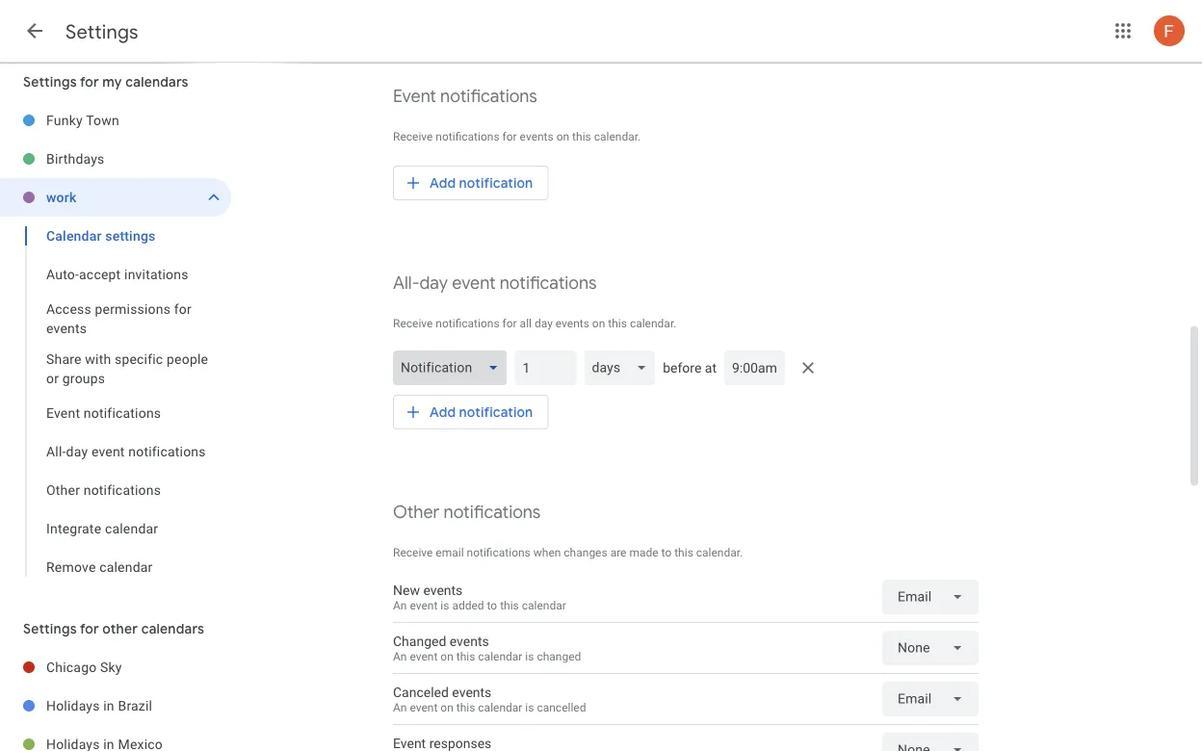 Task type: describe. For each thing, give the bounding box(es) containing it.
with
[[85, 351, 111, 367]]

1 add from the top
[[430, 174, 456, 192]]

events inside access permissions for events
[[46, 320, 87, 336]]

chicago sky
[[46, 660, 122, 675]]

this inside "canceled events an event on this calendar is cancelled"
[[456, 701, 475, 714]]

funky town
[[46, 112, 119, 128]]

work link
[[46, 178, 197, 217]]

0 vertical spatial all-day event notifications
[[393, 272, 597, 294]]

birthdays link
[[46, 140, 231, 178]]

calendar inside new events an event is added to this calendar
[[522, 599, 566, 612]]

event up "receive notifications for all day events on this calendar."
[[452, 272, 496, 294]]

receive notifications for events on this calendar.
[[393, 130, 641, 144]]

settings
[[105, 228, 156, 244]]

are
[[611, 546, 627, 560]]

share with specific people or groups
[[46, 351, 208, 386]]

settings for my calendars
[[23, 73, 189, 91]]

all
[[520, 317, 532, 331]]

cancelled
[[537, 701, 586, 714]]

work tree item
[[0, 178, 231, 217]]

calendars for settings for other calendars
[[141, 621, 204, 638]]

settings for other calendars tree
[[0, 648, 231, 752]]

calendar inside "canceled events an event on this calendar is cancelled"
[[478, 701, 523, 714]]

specific
[[115, 351, 163, 367]]

2 vertical spatial calendar.
[[696, 546, 743, 560]]

1 vertical spatial calendar.
[[630, 317, 677, 331]]

canceled
[[393, 685, 449, 701]]

other notifications inside settings for my calendars tree
[[46, 482, 161, 498]]

an for changed events
[[393, 650, 407, 663]]

1 horizontal spatial event
[[393, 85, 436, 107]]

changed
[[537, 650, 581, 663]]

0 vertical spatial to
[[662, 546, 672, 560]]

groups
[[62, 370, 105, 386]]

settings for settings
[[66, 19, 139, 44]]

canceled events an event on this calendar is cancelled
[[393, 685, 586, 714]]

or
[[46, 370, 59, 386]]

for for access permissions for events
[[174, 301, 192, 317]]

notification for first add notification button from the bottom
[[459, 404, 533, 421]]

group containing calendar settings
[[0, 217, 231, 587]]

settings for other calendars
[[23, 621, 204, 638]]

chicago sky tree item
[[0, 648, 231, 687]]

before at
[[663, 360, 717, 376]]

invitations
[[124, 266, 189, 282]]

1 add notification from the top
[[430, 174, 533, 192]]

made
[[630, 546, 659, 560]]

changed events an event on this calendar is changed
[[393, 634, 581, 663]]

event notifications inside settings for my calendars tree
[[46, 405, 161, 421]]

0 vertical spatial all-
[[393, 272, 420, 294]]

integrate
[[46, 521, 101, 537]]

this inside changed events an event on this calendar is changed
[[456, 650, 475, 663]]

on for changed
[[441, 650, 454, 663]]

is inside new events an event is added to this calendar
[[441, 599, 449, 612]]

my
[[102, 73, 122, 91]]

for for receive notifications for all day events on this calendar.
[[503, 317, 517, 331]]

other inside group
[[46, 482, 80, 498]]

access permissions for events
[[46, 301, 192, 336]]

calendar settings
[[46, 228, 156, 244]]

receive for all-
[[393, 317, 433, 331]]

is for canceled events
[[525, 701, 534, 714]]

to inside new events an event is added to this calendar
[[487, 599, 497, 612]]

the day before at 9am element
[[393, 347, 979, 389]]

calendars for settings for my calendars
[[126, 73, 189, 91]]

1 horizontal spatial day
[[420, 272, 448, 294]]

added
[[452, 599, 484, 612]]

other
[[102, 621, 138, 638]]

share
[[46, 351, 82, 367]]

event inside settings for my calendars tree
[[91, 444, 125, 460]]

2 add notification button from the top
[[393, 389, 549, 436]]

accept
[[79, 266, 121, 282]]

changes
[[564, 546, 608, 560]]

settings for my calendars tree
[[0, 101, 231, 587]]

for for receive notifications for events on this calendar.
[[503, 130, 517, 144]]

on for canceled
[[441, 701, 454, 714]]

Days in advance for notification number field
[[523, 351, 569, 385]]



Task type: vqa. For each thing, say whether or not it's contained in the screenshot.
Settings for my calendars
yes



Task type: locate. For each thing, give the bounding box(es) containing it.
2 notification from the top
[[459, 404, 533, 421]]

0 horizontal spatial other
[[46, 482, 80, 498]]

0 vertical spatial calendar.
[[594, 130, 641, 144]]

group
[[0, 217, 231, 587]]

2 add from the top
[[430, 404, 456, 421]]

on for receive
[[557, 130, 570, 144]]

0 horizontal spatial to
[[487, 599, 497, 612]]

on inside changed events an event on this calendar is changed
[[441, 650, 454, 663]]

on inside "canceled events an event on this calendar is cancelled"
[[441, 701, 454, 714]]

settings up settings for my calendars
[[66, 19, 139, 44]]

0 vertical spatial other
[[46, 482, 80, 498]]

all-day event notifications inside group
[[46, 444, 206, 460]]

add notification button down receive notifications for events on this calendar.
[[393, 160, 549, 206]]

event notifications down groups
[[46, 405, 161, 421]]

1 vertical spatial add notification button
[[393, 389, 549, 436]]

holidays in brazil
[[46, 698, 152, 714]]

new events an event is added to this calendar
[[393, 583, 566, 612]]

1 vertical spatial other
[[393, 502, 440, 524]]

an up changed
[[393, 599, 407, 612]]

auto-
[[46, 266, 79, 282]]

other
[[46, 482, 80, 498], [393, 502, 440, 524]]

add notification down days in advance for notification number field
[[430, 404, 533, 421]]

at
[[705, 360, 717, 376]]

day inside settings for my calendars tree
[[66, 444, 88, 460]]

add notification button down days in advance for notification number field
[[393, 389, 549, 436]]

0 horizontal spatial other notifications
[[46, 482, 161, 498]]

all-day event notifications up all
[[393, 272, 597, 294]]

to right added
[[487, 599, 497, 612]]

this inside new events an event is added to this calendar
[[500, 599, 519, 612]]

0 horizontal spatial event
[[46, 405, 80, 421]]

receive notifications for all day events on this calendar.
[[393, 317, 677, 331]]

1 horizontal spatial other notifications
[[393, 502, 541, 524]]

calendar inside changed events an event on this calendar is changed
[[478, 650, 523, 663]]

1 horizontal spatial event notifications
[[393, 85, 538, 107]]

notification
[[459, 174, 533, 192], [459, 404, 533, 421]]

calendar
[[105, 521, 158, 537], [99, 559, 153, 575], [522, 599, 566, 612], [478, 650, 523, 663], [478, 701, 523, 714]]

2 vertical spatial receive
[[393, 546, 433, 560]]

birthdays tree item
[[0, 140, 231, 178]]

3 receive from the top
[[393, 546, 433, 560]]

all- inside settings for my calendars tree
[[46, 444, 66, 460]]

is left added
[[441, 599, 449, 612]]

event
[[452, 272, 496, 294], [91, 444, 125, 460], [410, 599, 438, 612], [410, 650, 438, 663], [410, 701, 438, 714]]

calendar down when
[[522, 599, 566, 612]]

Time of day text field
[[732, 358, 778, 378]]

add
[[430, 174, 456, 192], [430, 404, 456, 421]]

all-day event notifications
[[393, 272, 597, 294], [46, 444, 206, 460]]

event inside "canceled events an event on this calendar is cancelled"
[[410, 701, 438, 714]]

on
[[557, 130, 570, 144], [592, 317, 605, 331], [441, 650, 454, 663], [441, 701, 454, 714]]

0 vertical spatial event
[[393, 85, 436, 107]]

1 receive from the top
[[393, 130, 433, 144]]

this
[[572, 130, 591, 144], [608, 317, 627, 331], [675, 546, 694, 560], [500, 599, 519, 612], [456, 650, 475, 663], [456, 701, 475, 714]]

1 horizontal spatial to
[[662, 546, 672, 560]]

1 vertical spatial calendars
[[141, 621, 204, 638]]

new
[[393, 583, 420, 599]]

birthdays
[[46, 151, 105, 167]]

receive email notifications when changes are made to this calendar.
[[393, 546, 743, 560]]

receive
[[393, 130, 433, 144], [393, 317, 433, 331], [393, 546, 433, 560]]

is inside "canceled events an event on this calendar is cancelled"
[[525, 701, 534, 714]]

settings
[[66, 19, 139, 44], [23, 73, 77, 91], [23, 621, 77, 638]]

events inside changed events an event on this calendar is changed
[[450, 634, 489, 650]]

1 vertical spatial event notifications
[[46, 405, 161, 421]]

1 vertical spatial all-day event notifications
[[46, 444, 206, 460]]

2 vertical spatial is
[[525, 701, 534, 714]]

event inside changed events an event on this calendar is changed
[[410, 650, 438, 663]]

0 vertical spatial add notification
[[430, 174, 533, 192]]

1 vertical spatial all-
[[46, 444, 66, 460]]

events inside new events an event is added to this calendar
[[423, 583, 463, 599]]

add notification
[[430, 174, 533, 192], [430, 404, 533, 421]]

0 horizontal spatial all-
[[46, 444, 66, 460]]

1 vertical spatial other notifications
[[393, 502, 541, 524]]

0 vertical spatial notification
[[459, 174, 533, 192]]

settings heading
[[66, 19, 139, 44]]

an down changed
[[393, 701, 407, 714]]

event for canceled events
[[410, 701, 438, 714]]

1 vertical spatial to
[[487, 599, 497, 612]]

1 horizontal spatial all-day event notifications
[[393, 272, 597, 294]]

0 vertical spatial is
[[441, 599, 449, 612]]

1 add notification button from the top
[[393, 160, 549, 206]]

remove
[[46, 559, 96, 575]]

1 vertical spatial is
[[525, 650, 534, 663]]

receive for other
[[393, 546, 433, 560]]

1 vertical spatial event
[[46, 405, 80, 421]]

funky
[[46, 112, 83, 128]]

event for changed events
[[410, 650, 438, 663]]

event down groups
[[91, 444, 125, 460]]

an inside new events an event is added to this calendar
[[393, 599, 407, 612]]

notifications
[[440, 85, 538, 107], [436, 130, 500, 144], [500, 272, 597, 294], [436, 317, 500, 331], [84, 405, 161, 421], [128, 444, 206, 460], [84, 482, 161, 498], [444, 502, 541, 524], [467, 546, 531, 560]]

calendar down "integrate calendar"
[[99, 559, 153, 575]]

an
[[393, 599, 407, 612], [393, 650, 407, 663], [393, 701, 407, 714]]

other notifications up email
[[393, 502, 541, 524]]

2 vertical spatial an
[[393, 701, 407, 714]]

people
[[167, 351, 208, 367]]

0 vertical spatial day
[[420, 272, 448, 294]]

an up the canceled
[[393, 650, 407, 663]]

in
[[103, 698, 114, 714]]

event
[[393, 85, 436, 107], [46, 405, 80, 421]]

0 vertical spatial event notifications
[[393, 85, 538, 107]]

is left cancelled
[[525, 701, 534, 714]]

event notifications up receive notifications for events on this calendar.
[[393, 85, 538, 107]]

email
[[436, 546, 464, 560]]

events inside "canceled events an event on this calendar is cancelled"
[[452, 685, 492, 701]]

event down changed
[[410, 701, 438, 714]]

auto-accept invitations
[[46, 266, 189, 282]]

access
[[46, 301, 91, 317]]

brazil
[[118, 698, 152, 714]]

when
[[534, 546, 561, 560]]

2 vertical spatial settings
[[23, 621, 77, 638]]

for
[[80, 73, 99, 91], [503, 130, 517, 144], [174, 301, 192, 317], [503, 317, 517, 331], [80, 621, 99, 638]]

event up the canceled
[[410, 650, 438, 663]]

town
[[86, 112, 119, 128]]

1 vertical spatial notification
[[459, 404, 533, 421]]

receive for event
[[393, 130, 433, 144]]

1 horizontal spatial all-
[[393, 272, 420, 294]]

changed
[[393, 634, 446, 650]]

None field
[[393, 351, 515, 385], [584, 351, 663, 385], [883, 580, 979, 615], [883, 631, 979, 666], [883, 682, 979, 717], [883, 733, 979, 752], [393, 351, 515, 385], [584, 351, 663, 385], [883, 580, 979, 615], [883, 631, 979, 666], [883, 682, 979, 717], [883, 733, 979, 752]]

is for changed events
[[525, 650, 534, 663]]

calendar up "canceled events an event on this calendar is cancelled"
[[478, 650, 523, 663]]

all-
[[393, 272, 420, 294], [46, 444, 66, 460]]

settings up chicago
[[23, 621, 77, 638]]

0 horizontal spatial day
[[66, 444, 88, 460]]

0 vertical spatial add
[[430, 174, 456, 192]]

an inside changed events an event on this calendar is changed
[[393, 650, 407, 663]]

calendars
[[126, 73, 189, 91], [141, 621, 204, 638]]

event inside settings for my calendars tree
[[46, 405, 80, 421]]

calendar up 'remove calendar'
[[105, 521, 158, 537]]

1 vertical spatial settings
[[23, 73, 77, 91]]

3 an from the top
[[393, 701, 407, 714]]

2 an from the top
[[393, 650, 407, 663]]

1 an from the top
[[393, 599, 407, 612]]

0 vertical spatial receive
[[393, 130, 433, 144]]

add notification button
[[393, 160, 549, 206], [393, 389, 549, 436]]

events
[[520, 130, 554, 144], [556, 317, 590, 331], [46, 320, 87, 336], [423, 583, 463, 599], [450, 634, 489, 650], [452, 685, 492, 701]]

2 horizontal spatial day
[[535, 317, 553, 331]]

day
[[420, 272, 448, 294], [535, 317, 553, 331], [66, 444, 88, 460]]

0 vertical spatial other notifications
[[46, 482, 161, 498]]

is
[[441, 599, 449, 612], [525, 650, 534, 663], [525, 701, 534, 714]]

0 vertical spatial settings
[[66, 19, 139, 44]]

1 vertical spatial day
[[535, 317, 553, 331]]

1 vertical spatial an
[[393, 650, 407, 663]]

notification for 1st add notification button from the top of the page
[[459, 174, 533, 192]]

calendar
[[46, 228, 102, 244]]

2 add notification from the top
[[430, 404, 533, 421]]

all-day event notifications up "integrate calendar"
[[46, 444, 206, 460]]

calendar.
[[594, 130, 641, 144], [630, 317, 677, 331], [696, 546, 743, 560]]

holidays in brazil tree item
[[0, 687, 231, 726]]

event for new events
[[410, 599, 438, 612]]

notification down receive notifications for events on this calendar.
[[459, 174, 533, 192]]

work
[[46, 189, 77, 205]]

holidays in brazil link
[[46, 687, 231, 726]]

settings for settings for my calendars
[[23, 73, 77, 91]]

add notification down receive notifications for events on this calendar.
[[430, 174, 533, 192]]

other up integrate
[[46, 482, 80, 498]]

sky
[[100, 660, 122, 675]]

1 notification from the top
[[459, 174, 533, 192]]

1 horizontal spatial other
[[393, 502, 440, 524]]

is inside changed events an event on this calendar is changed
[[525, 650, 534, 663]]

1 vertical spatial add
[[430, 404, 456, 421]]

go back image
[[23, 19, 46, 42]]

settings for settings for other calendars
[[23, 621, 77, 638]]

before
[[663, 360, 702, 376]]

calendars up chicago sky link
[[141, 621, 204, 638]]

permissions
[[95, 301, 171, 317]]

an for new events
[[393, 599, 407, 612]]

settings up funky
[[23, 73, 77, 91]]

an inside "canceled events an event on this calendar is cancelled"
[[393, 701, 407, 714]]

remove calendar
[[46, 559, 153, 575]]

1 vertical spatial receive
[[393, 317, 433, 331]]

to
[[662, 546, 672, 560], [487, 599, 497, 612]]

0 horizontal spatial all-day event notifications
[[46, 444, 206, 460]]

2 receive from the top
[[393, 317, 433, 331]]

to right 'made'
[[662, 546, 672, 560]]

integrate calendar
[[46, 521, 158, 537]]

chicago
[[46, 660, 97, 675]]

0 vertical spatial an
[[393, 599, 407, 612]]

funky town tree item
[[0, 101, 231, 140]]

1 vertical spatial add notification
[[430, 404, 533, 421]]

calendars right my at the top of the page
[[126, 73, 189, 91]]

other notifications
[[46, 482, 161, 498], [393, 502, 541, 524]]

other up email
[[393, 502, 440, 524]]

event up changed
[[410, 599, 438, 612]]

holidays
[[46, 698, 100, 714]]

chicago sky link
[[46, 648, 231, 687]]

notification down days in advance for notification number field
[[459, 404, 533, 421]]

0 vertical spatial add notification button
[[393, 160, 549, 206]]

holidays in mexico tree item
[[0, 726, 231, 752]]

is left changed
[[525, 650, 534, 663]]

0 vertical spatial calendars
[[126, 73, 189, 91]]

event notifications
[[393, 85, 538, 107], [46, 405, 161, 421]]

calendar down changed events an event on this calendar is changed
[[478, 701, 523, 714]]

other notifications up "integrate calendar"
[[46, 482, 161, 498]]

2 vertical spatial day
[[66, 444, 88, 460]]

event inside new events an event is added to this calendar
[[410, 599, 438, 612]]

0 horizontal spatial event notifications
[[46, 405, 161, 421]]

for inside access permissions for events
[[174, 301, 192, 317]]

an for canceled events
[[393, 701, 407, 714]]



